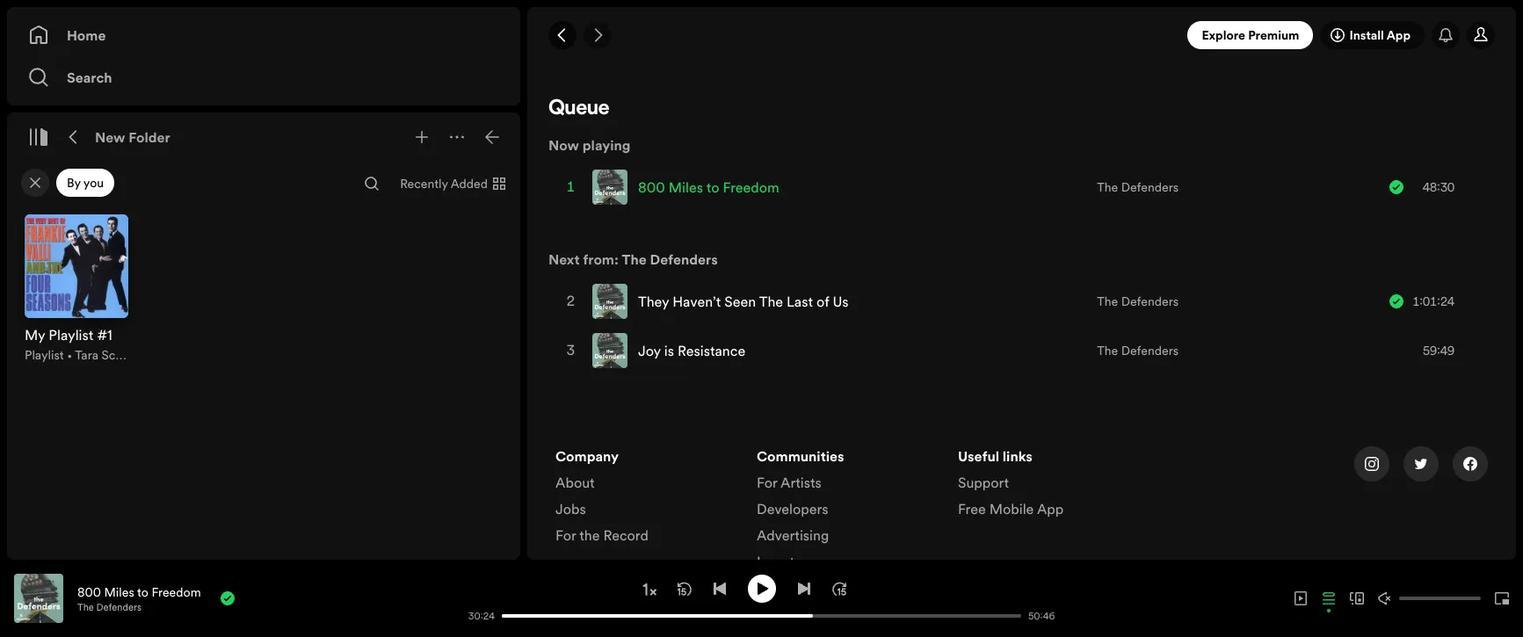 Task type: vqa. For each thing, say whether or not it's contained in the screenshot.
"incorporated" inside the production, her debut Yours Truly underscored her debt to '90s R&B, but Grande quickly incorporated hip-hop and EDM into her sound. "Problem," a 2014 smash duet with , was the first indication of her development, an evolution reinforced by the hits "Bang Bang" and "Love Me Harder." Grande maintained her popularity with 2016's Dangerous Woman, then really hit her stride with 2018's Sweetener and its swift sequel Thank U, Next, whose title track sat atop the U.S. singles chart for seven weeks. That achievement was quickly equaled by the album's glitzy second single "7 Rings" and later with "Positions," the lead single from 2020's R&B-heavy album of the same name.
no



Task type: locate. For each thing, give the bounding box(es) containing it.
free mobile app link
[[958, 499, 1064, 526]]

now
[[549, 135, 579, 155]]

jobs
[[556, 499, 586, 519]]

defenders
[[1122, 178, 1179, 196], [650, 250, 718, 269], [1122, 293, 1179, 310], [1122, 342, 1179, 360], [96, 601, 142, 614]]

connect to a device image
[[1350, 592, 1364, 606]]

1 vertical spatial freedom
[[152, 583, 201, 601]]

about link
[[556, 473, 595, 499]]

By you checkbox
[[56, 169, 114, 197]]

miles inside cell
[[669, 178, 703, 197]]

skip back 15 seconds image
[[677, 582, 691, 596]]

communities for artists developers advertising investors
[[757, 447, 844, 571]]

800 inside 800 miles to freedom the defenders
[[77, 583, 101, 601]]

is
[[664, 341, 674, 360]]

0 vertical spatial to
[[707, 178, 720, 197]]

freedom for 800 miles to freedom
[[723, 178, 780, 197]]

the
[[1097, 178, 1118, 196], [622, 250, 647, 269], [759, 292, 783, 311], [1097, 293, 1118, 310], [1097, 342, 1118, 360], [77, 601, 94, 614]]

1 vertical spatial 800
[[77, 583, 101, 601]]

0 horizontal spatial for
[[556, 526, 576, 545]]

new folder
[[95, 127, 170, 147]]

0 horizontal spatial freedom
[[152, 583, 201, 601]]

800 for 800 miles to freedom the defenders
[[77, 583, 101, 601]]

instagram image
[[1365, 457, 1379, 471]]

freedom inside 800 miles to freedom the defenders
[[152, 583, 201, 601]]

joy
[[638, 341, 661, 360]]

premium
[[1249, 26, 1300, 44]]

1 vertical spatial the defenders
[[1097, 293, 1179, 310]]

800 inside 800 miles to freedom cell
[[638, 178, 665, 197]]

the defenders
[[1097, 178, 1179, 196], [1097, 293, 1179, 310], [1097, 342, 1179, 360]]

1 horizontal spatial freedom
[[723, 178, 780, 197]]

1 vertical spatial app
[[1037, 499, 1064, 519]]

now playing
[[549, 135, 631, 155]]

for left the
[[556, 526, 576, 545]]

explore premium
[[1202, 26, 1300, 44]]

to inside 800 miles to freedom the defenders
[[137, 583, 149, 601]]

explore premium button
[[1188, 21, 1314, 49]]

800 for 800 miles to freedom
[[638, 178, 665, 197]]

1 the defenders from the top
[[1097, 178, 1179, 196]]

group containing playlist
[[14, 204, 139, 375]]

freedom
[[723, 178, 780, 197], [152, 583, 201, 601]]

0 horizontal spatial to
[[137, 583, 149, 601]]

useful
[[958, 447, 1000, 466]]

new
[[95, 127, 125, 147]]

app
[[1387, 26, 1411, 44], [1037, 499, 1064, 519]]

install app
[[1350, 26, 1411, 44]]

explore
[[1202, 26, 1246, 44]]

for left artists
[[757, 473, 778, 492]]

1 horizontal spatial 800
[[638, 178, 665, 197]]

app right install
[[1387, 26, 1411, 44]]

playlist
[[25, 346, 64, 364]]

1 list from the left
[[556, 447, 736, 552]]

the defenders link
[[1097, 178, 1179, 196], [622, 250, 718, 269], [1097, 293, 1179, 310], [1097, 342, 1179, 360], [77, 601, 142, 614]]

queue
[[549, 98, 610, 120]]

spotify – play queue element
[[527, 98, 1516, 637]]

to for 800 miles to freedom the defenders
[[137, 583, 149, 601]]

folder
[[129, 127, 170, 147]]

mobile
[[990, 499, 1034, 519]]

to
[[707, 178, 720, 197], [137, 583, 149, 601]]

they haven't seen the last of us cell
[[593, 278, 856, 325]]

800 up the next from: the defenders at top left
[[638, 178, 665, 197]]

by you
[[67, 174, 104, 192]]

0 vertical spatial 800
[[638, 178, 665, 197]]

miles for 800 miles to freedom the defenders
[[104, 583, 134, 601]]

app inside top bar and user menu element
[[1387, 26, 1411, 44]]

defenders for they haven't seen the last of us
[[1122, 293, 1179, 310]]

play image
[[755, 582, 769, 596]]

search
[[67, 68, 112, 87]]

links
[[1003, 447, 1033, 466]]

0 vertical spatial for
[[757, 473, 778, 492]]

resistance
[[678, 341, 746, 360]]

investors link
[[757, 552, 814, 578]]

app inside useful links support free mobile app
[[1037, 499, 1064, 519]]

0 horizontal spatial app
[[1037, 499, 1064, 519]]

0 vertical spatial freedom
[[723, 178, 780, 197]]

0 horizontal spatial list
[[556, 447, 736, 552]]

for the record link
[[556, 526, 649, 552]]

the defenders link inside "footer"
[[77, 601, 142, 614]]

app right mobile
[[1037, 499, 1064, 519]]

defenders inside 800 miles to freedom the defenders
[[96, 601, 142, 614]]

free
[[958, 499, 986, 519]]

group inside main "element"
[[14, 204, 139, 375]]

the defenders link for they haven't seen the last of us
[[1097, 293, 1179, 310]]

home link
[[28, 18, 499, 53]]

the defenders link for 800 miles to freedom
[[1097, 178, 1179, 196]]

2 list from the left
[[757, 447, 937, 598]]

1 horizontal spatial for
[[757, 473, 778, 492]]

for inside communities for artists developers advertising investors
[[757, 473, 778, 492]]

go forward image
[[591, 28, 605, 42]]

0 vertical spatial miles
[[669, 178, 703, 197]]

you
[[83, 174, 104, 192]]

1 horizontal spatial miles
[[669, 178, 703, 197]]

to inside 800 miles to freedom cell
[[707, 178, 720, 197]]

seen
[[725, 292, 756, 311]]

communities
[[757, 447, 844, 466]]

3 list from the left
[[958, 447, 1138, 526]]

group
[[14, 204, 139, 375]]

change speed image
[[640, 581, 658, 599]]

support
[[958, 473, 1009, 492]]

0 horizontal spatial miles
[[104, 583, 134, 601]]

recently
[[400, 175, 448, 193]]

skip forward 15 seconds image
[[832, 582, 846, 596]]

artists
[[781, 473, 822, 492]]

1 horizontal spatial app
[[1387, 26, 1411, 44]]

800
[[638, 178, 665, 197], [77, 583, 101, 601]]

useful links support free mobile app
[[958, 447, 1064, 519]]

1 vertical spatial to
[[137, 583, 149, 601]]

new folder button
[[91, 123, 174, 151]]

1 horizontal spatial list
[[757, 447, 937, 598]]

0 vertical spatial app
[[1387, 26, 1411, 44]]

list
[[556, 447, 736, 552], [757, 447, 937, 598], [958, 447, 1138, 526]]

48:30 cell
[[1390, 164, 1480, 211]]

investors
[[757, 552, 814, 571]]

None search field
[[358, 170, 386, 198]]

2 the defenders from the top
[[1097, 293, 1179, 310]]

1 horizontal spatial to
[[707, 178, 720, 197]]

player controls element
[[294, 575, 1064, 623]]

freedom for 800 miles to freedom the defenders
[[152, 583, 201, 601]]

freedom inside cell
[[723, 178, 780, 197]]

they
[[638, 292, 669, 311]]

support link
[[958, 473, 1009, 499]]

playing
[[583, 135, 631, 155]]

0 horizontal spatial 800
[[77, 583, 101, 601]]

company about jobs for the record
[[556, 447, 649, 545]]

next from: the defenders
[[549, 250, 718, 269]]

1 vertical spatial miles
[[104, 583, 134, 601]]

800 right now playing view "image"
[[77, 583, 101, 601]]

the inside 'they haven't seen the last of us' cell
[[759, 292, 783, 311]]

install app link
[[1321, 21, 1425, 49]]

developers
[[757, 499, 829, 519]]

playlist •
[[25, 346, 75, 364]]

about
[[556, 473, 595, 492]]

3 the defenders from the top
[[1097, 342, 1179, 360]]

what's new image
[[1439, 28, 1453, 42]]

1 vertical spatial for
[[556, 526, 576, 545]]

2 horizontal spatial list
[[958, 447, 1138, 526]]

miles
[[669, 178, 703, 197], [104, 583, 134, 601]]

miles inside 800 miles to freedom the defenders
[[104, 583, 134, 601]]

for
[[757, 473, 778, 492], [556, 526, 576, 545]]

2 vertical spatial the defenders
[[1097, 342, 1179, 360]]

0 vertical spatial the defenders
[[1097, 178, 1179, 196]]



Task type: describe. For each thing, give the bounding box(es) containing it.
they haven't seen the last of us
[[638, 292, 849, 311]]

the
[[580, 526, 600, 545]]

800 miles to freedom link
[[77, 583, 201, 601]]

800 miles to freedom cell
[[593, 164, 787, 211]]

miles for 800 miles to freedom
[[669, 178, 703, 197]]

Recently Added, Grid view field
[[386, 170, 517, 198]]

haven't
[[673, 292, 721, 311]]

the defenders for freedom
[[1097, 178, 1179, 196]]

recently added
[[400, 175, 488, 193]]

800 miles to freedom the defenders
[[77, 583, 201, 614]]

search in your library image
[[365, 177, 379, 191]]

50:46
[[1028, 610, 1055, 623]]

facebook image
[[1464, 457, 1478, 471]]

jobs link
[[556, 499, 586, 526]]

install
[[1350, 26, 1384, 44]]

volume off image
[[1378, 592, 1393, 606]]

1:01:24 cell
[[1390, 278, 1480, 325]]

for artists link
[[757, 473, 822, 499]]

developers link
[[757, 499, 829, 526]]

none search field inside main "element"
[[358, 170, 386, 198]]

last
[[787, 292, 813, 311]]

1:01:24
[[1413, 293, 1455, 310]]

main element
[[7, 7, 520, 560]]

advertising link
[[757, 526, 829, 552]]

by
[[67, 174, 81, 192]]

to for 800 miles to freedom
[[707, 178, 720, 197]]

for inside company about jobs for the record
[[556, 526, 576, 545]]

home
[[67, 25, 106, 45]]

the defenders for the
[[1097, 293, 1179, 310]]

defenders for 800 miles to freedom
[[1122, 178, 1179, 196]]

30:24
[[468, 610, 495, 623]]

twitter image
[[1415, 457, 1429, 471]]

previous image
[[713, 582, 727, 596]]

from:
[[583, 250, 619, 269]]

next
[[549, 250, 580, 269]]

of
[[817, 292, 829, 311]]

joy is resistance cell
[[593, 327, 753, 375]]

now playing view image
[[41, 582, 55, 596]]

advertising
[[757, 526, 829, 545]]

list containing communities
[[757, 447, 937, 598]]

defenders for joy is resistance
[[1122, 342, 1179, 360]]

added
[[451, 175, 488, 193]]

the inside 800 miles to freedom the defenders
[[77, 601, 94, 614]]

company
[[556, 447, 619, 466]]

search link
[[28, 60, 499, 95]]

top bar and user menu element
[[527, 7, 1516, 63]]

59:49
[[1423, 342, 1455, 360]]

next image
[[797, 582, 811, 596]]

48:30
[[1423, 178, 1455, 196]]

800 miles to freedom
[[638, 178, 780, 197]]

record
[[603, 526, 649, 545]]

now playing: 800 miles to freedom by the defenders footer
[[14, 574, 460, 623]]

go back image
[[556, 28, 570, 42]]

clear filters image
[[28, 176, 42, 190]]

us
[[833, 292, 849, 311]]

the defenders link for joy is resistance
[[1097, 342, 1179, 360]]

joy is resistance
[[638, 341, 746, 360]]

•
[[67, 346, 72, 364]]

list containing company
[[556, 447, 736, 552]]

list containing useful links
[[958, 447, 1138, 526]]



